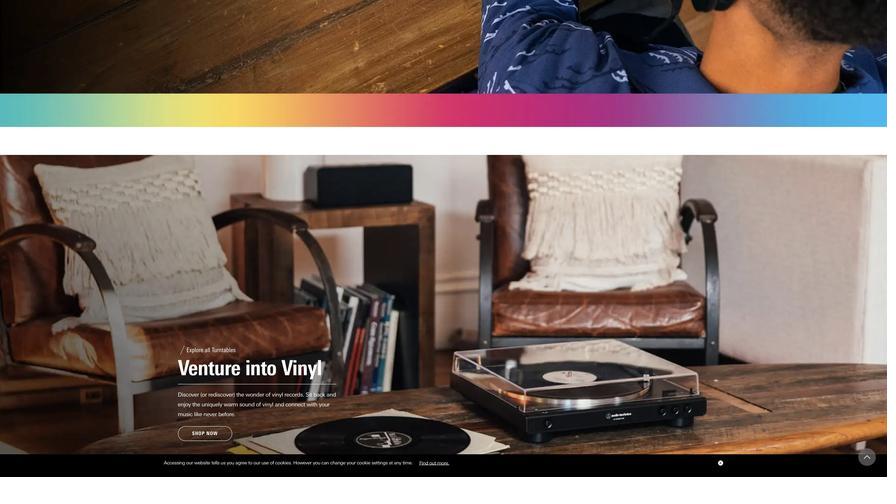 Task type: vqa. For each thing, say whether or not it's contained in the screenshot.
Find out more. link
yes



Task type: locate. For each thing, give the bounding box(es) containing it.
rediscover)
[[208, 392, 235, 398]]

your down back
[[319, 401, 330, 408]]

1 horizontal spatial and
[[327, 392, 336, 398]]

change
[[330, 460, 346, 466]]

0 horizontal spatial the
[[192, 401, 200, 408]]

0 vertical spatial the
[[236, 392, 244, 398]]

of right use
[[270, 460, 274, 466]]

wonder
[[246, 392, 264, 398]]

cookies.
[[275, 460, 292, 466]]

1 horizontal spatial you
[[313, 460, 321, 466]]

2 our from the left
[[254, 460, 260, 466]]

shop
[[192, 431, 205, 437]]

your left cookie
[[347, 460, 356, 466]]

vinyl
[[272, 392, 283, 398], [262, 401, 274, 408]]

of
[[266, 392, 271, 398], [256, 401, 261, 408], [270, 460, 274, 466]]

discover (or rediscover) the wonder of vinyl records. sit back and enjoy the uniquely warm sound of vinyl and connect with your music like never before.
[[178, 392, 336, 418]]

0 vertical spatial and
[[327, 392, 336, 398]]

1 horizontal spatial your
[[347, 460, 356, 466]]

the
[[236, 392, 244, 398], [192, 401, 200, 408]]

of down the wonder
[[256, 401, 261, 408]]

and right back
[[327, 392, 336, 398]]

can
[[322, 460, 329, 466]]

0 horizontal spatial our
[[186, 460, 193, 466]]

warm
[[224, 401, 238, 408]]

more.
[[438, 460, 450, 466]]

however
[[293, 460, 312, 466]]

vinyl down the wonder
[[262, 401, 274, 408]]

2 vertical spatial of
[[270, 460, 274, 466]]

us
[[221, 460, 226, 466]]

discover
[[178, 392, 199, 398]]

the up like on the bottom
[[192, 401, 200, 408]]

and
[[327, 392, 336, 398], [275, 401, 284, 408]]

connect
[[286, 401, 305, 408]]

the up sound
[[236, 392, 244, 398]]

sound
[[240, 401, 255, 408]]

out
[[430, 460, 436, 466]]

1 horizontal spatial the
[[236, 392, 244, 398]]

0 horizontal spatial your
[[319, 401, 330, 408]]

find
[[420, 460, 428, 466]]

of right the wonder
[[266, 392, 271, 398]]

you
[[227, 460, 234, 466], [313, 460, 321, 466]]

0 vertical spatial your
[[319, 401, 330, 408]]

records.
[[285, 392, 304, 398]]

1 horizontal spatial our
[[254, 460, 260, 466]]

vinyl left the records.
[[272, 392, 283, 398]]

uniquely
[[202, 401, 222, 408]]

to
[[248, 460, 252, 466]]

shop now link
[[178, 426, 232, 441]]

back
[[314, 392, 325, 398]]

1 vertical spatial your
[[347, 460, 356, 466]]

you right "us"
[[227, 460, 234, 466]]

our right to
[[254, 460, 260, 466]]

cross image
[[719, 462, 722, 465]]

0 horizontal spatial you
[[227, 460, 234, 466]]

enjoy
[[178, 401, 191, 408]]

1 our from the left
[[186, 460, 193, 466]]

our left website
[[186, 460, 193, 466]]

music
[[178, 411, 193, 418]]

you left can
[[313, 460, 321, 466]]

0 horizontal spatial and
[[275, 401, 284, 408]]

1 vertical spatial vinyl
[[262, 401, 274, 408]]

our
[[186, 460, 193, 466], [254, 460, 260, 466]]

settings
[[372, 460, 388, 466]]

(or
[[200, 392, 207, 398]]

your
[[319, 401, 330, 408], [347, 460, 356, 466]]

like
[[194, 411, 202, 418]]

at-lp60xbt-usb turntable on table with vinyl records image
[[0, 155, 888, 477]]

agree
[[236, 460, 247, 466]]

and left connect
[[275, 401, 284, 408]]



Task type: describe. For each thing, give the bounding box(es) containing it.
accessing our website tells us you agree to our use of cookies. however you can change your cookie settings at any time.
[[164, 460, 414, 466]]

0 vertical spatial vinyl
[[272, 392, 283, 398]]

your inside discover (or rediscover) the wonder of vinyl records. sit back and enjoy the uniquely warm sound of vinyl and connect with your music like never before.
[[319, 401, 330, 408]]

website
[[194, 460, 210, 466]]

arrow up image
[[865, 454, 871, 460]]

shop now button
[[178, 426, 232, 441]]

any
[[394, 460, 402, 466]]

time.
[[403, 460, 413, 466]]

cookie
[[357, 460, 371, 466]]

find out more.
[[420, 460, 450, 466]]

tells
[[211, 460, 220, 466]]

shop now
[[192, 431, 218, 437]]

creator sitting at desk with laptop microphone and keyboard image
[[0, 0, 888, 127]]

1 vertical spatial the
[[192, 401, 200, 408]]

1 vertical spatial and
[[275, 401, 284, 408]]

at
[[389, 460, 393, 466]]

find out more. link
[[414, 458, 455, 468]]

never
[[204, 411, 217, 418]]

2 you from the left
[[313, 460, 321, 466]]

with
[[307, 401, 318, 408]]

1 you from the left
[[227, 460, 234, 466]]

sit
[[306, 392, 312, 398]]

accessing
[[164, 460, 185, 466]]

0 vertical spatial of
[[266, 392, 271, 398]]

use
[[262, 460, 269, 466]]

now
[[207, 431, 218, 437]]

before.
[[219, 411, 236, 418]]

1 vertical spatial of
[[256, 401, 261, 408]]



